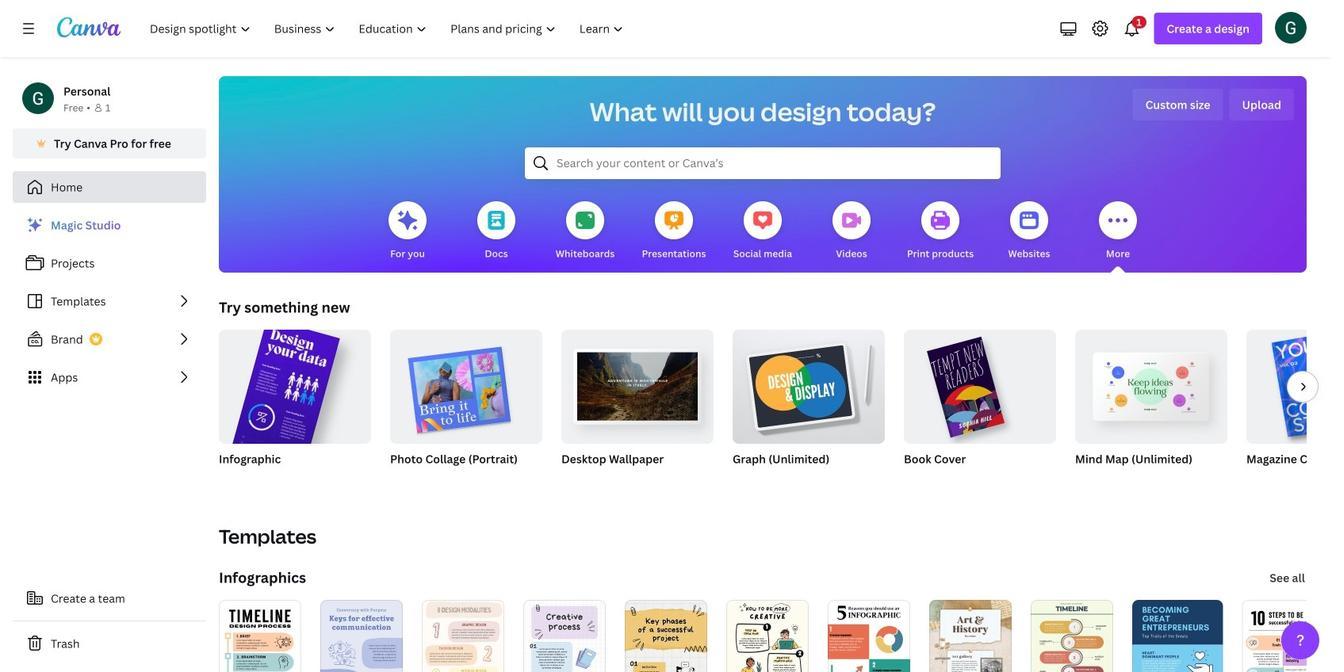 Task type: locate. For each thing, give the bounding box(es) containing it.
top level navigation element
[[140, 13, 637, 44]]

None search field
[[525, 148, 1001, 179]]

list
[[13, 209, 206, 393]]

group
[[217, 318, 371, 521], [217, 318, 371, 521], [390, 324, 542, 487], [390, 324, 542, 444], [904, 324, 1056, 487], [904, 324, 1056, 444], [1075, 324, 1228, 487], [1075, 324, 1228, 444], [561, 330, 714, 487], [733, 330, 885, 487], [1247, 330, 1332, 487], [1247, 330, 1332, 444]]

Search search field
[[557, 148, 969, 178]]



Task type: describe. For each thing, give the bounding box(es) containing it.
greg robinson image
[[1275, 12, 1307, 43]]



Task type: vqa. For each thing, say whether or not it's contained in the screenshot.
Art Critique Activity Online Class Group Group Work by Canva Creative Studio
no



